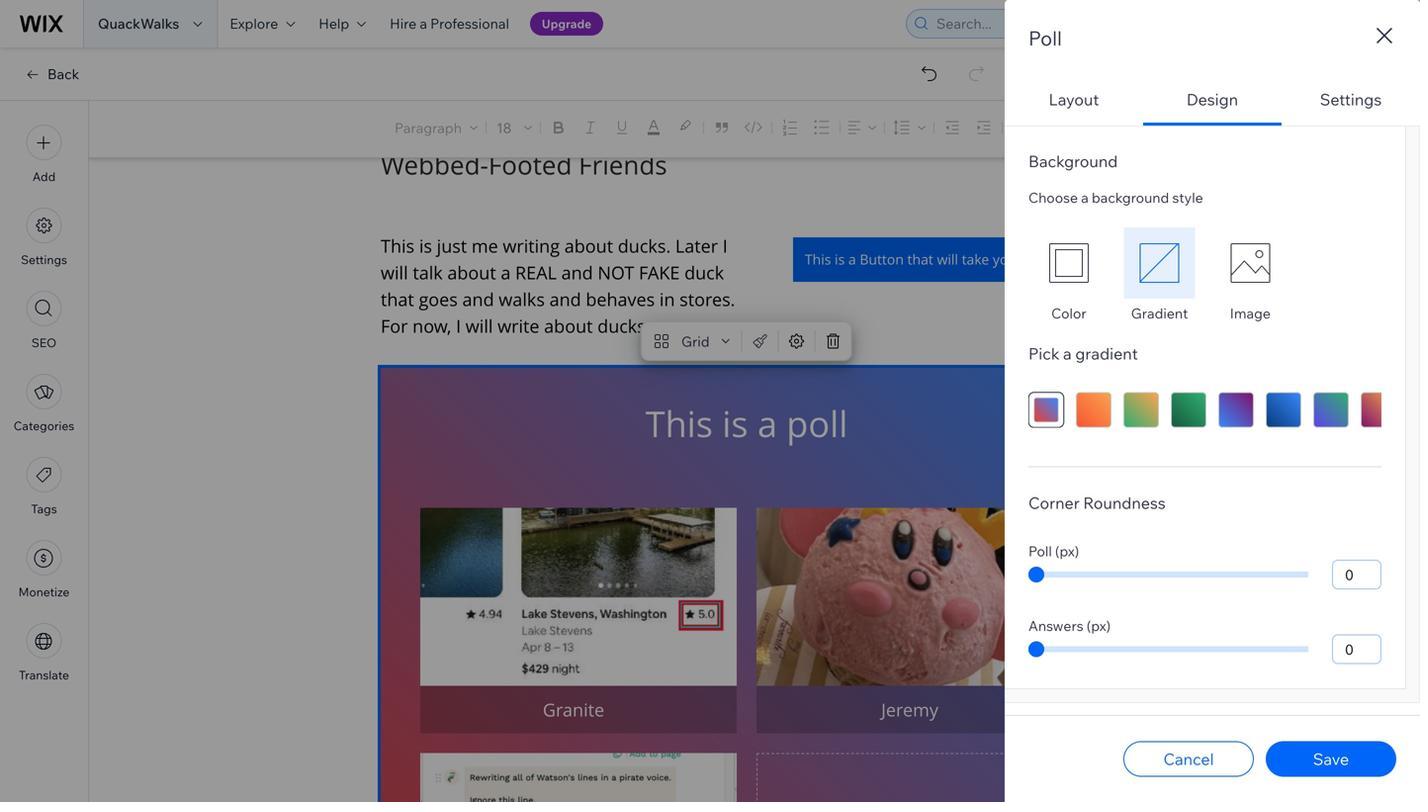 Task type: locate. For each thing, give the bounding box(es) containing it.
is inside this is just me writing about ducks. later i will talk about a real and not fake duck that goes and walks and behaves in stores. for now, i will write about ducks.
[[419, 234, 432, 258]]

quackwalks
[[98, 15, 179, 32]]

grid
[[681, 333, 710, 350]]

is inside this is a button that will take you somewhere button
[[835, 250, 845, 269]]

help button
[[307, 0, 378, 47]]

0 vertical spatial that
[[907, 250, 933, 269]]

tab list
[[1005, 76, 1420, 703]]

now,
[[413, 314, 451, 338]]

2 horizontal spatial will
[[937, 250, 958, 269]]

0 horizontal spatial will
[[381, 261, 408, 284]]

design tab panel
[[1005, 126, 1420, 703]]

0 vertical spatial (px)
[[1055, 542, 1079, 560]]

will left take
[[937, 250, 958, 269]]

poll inside design tab panel
[[1029, 542, 1052, 560]]

menu
[[0, 113, 88, 694]]

ducks.
[[618, 234, 671, 258], [598, 314, 650, 338]]

writing
[[503, 234, 560, 258]]

settings up "notes" at the top right
[[1320, 90, 1382, 109]]

design
[[1187, 90, 1238, 109]]

seo
[[32, 335, 56, 350]]

1 horizontal spatial settings
[[1320, 90, 1382, 109]]

paragraph button
[[391, 114, 482, 141]]

1 horizontal spatial settings button
[[1282, 76, 1420, 126]]

a for hire
[[420, 15, 427, 32]]

layout
[[1049, 90, 1099, 109]]

i
[[723, 234, 728, 258], [456, 314, 461, 338]]

is left just at left
[[419, 234, 432, 258]]

about
[[564, 234, 613, 258], [447, 261, 496, 284], [544, 314, 593, 338]]

settings button
[[1282, 76, 1420, 126], [21, 208, 67, 267]]

1 horizontal spatial is
[[835, 250, 845, 269]]

1 vertical spatial settings
[[21, 252, 67, 267]]

will left write
[[466, 314, 493, 338]]

a right pick
[[1063, 344, 1072, 363]]

0 vertical spatial ducks.
[[618, 234, 671, 258]]

this is a button that will take you somewhere
[[805, 250, 1096, 269]]

poll for poll (px)
[[1029, 542, 1052, 560]]

1 vertical spatial i
[[456, 314, 461, 338]]

1 poll from the top
[[1029, 26, 1062, 50]]

ducks. up fake
[[618, 234, 671, 258]]

monetize
[[18, 585, 70, 599]]

1 horizontal spatial (px)
[[1087, 617, 1111, 634]]

just
[[437, 234, 467, 258]]

settings button inside "tab list"
[[1282, 76, 1420, 126]]

(px) down corner
[[1055, 542, 1079, 560]]

a right choose
[[1081, 189, 1089, 206]]

poll down corner
[[1029, 542, 1052, 560]]

None number field
[[1332, 560, 1382, 589], [1332, 634, 1382, 664], [1332, 560, 1382, 589], [1332, 634, 1382, 664]]

background
[[1029, 151, 1118, 171]]

poll for poll
[[1029, 26, 1062, 50]]

1 horizontal spatial i
[[723, 234, 728, 258]]

gradient
[[1075, 344, 1138, 363]]

will
[[937, 250, 958, 269], [381, 261, 408, 284], [466, 314, 493, 338]]

tags button
[[26, 457, 62, 516]]

2 poll from the top
[[1029, 542, 1052, 560]]

explore
[[230, 15, 278, 32]]

a for choose
[[1081, 189, 1089, 206]]

menu containing add
[[0, 113, 88, 694]]

this inside this is just me writing about ducks. later i will talk about a real and not fake duck that goes and walks and behaves in stores. for now, i will write about ducks.
[[381, 234, 415, 258]]

settings up seo button
[[21, 252, 67, 267]]

upgrade button
[[530, 12, 603, 36]]

poll
[[1029, 26, 1062, 50], [1029, 542, 1052, 560]]

a right the hire
[[420, 15, 427, 32]]

1 horizontal spatial this
[[805, 250, 831, 269]]

a left button
[[848, 250, 856, 269]]

this inside this is a button that will take you somewhere button
[[805, 250, 831, 269]]

1 vertical spatial poll
[[1029, 542, 1052, 560]]

that
[[907, 250, 933, 269], [381, 287, 414, 311]]

a
[[420, 15, 427, 32], [1081, 189, 1089, 206], [848, 250, 856, 269], [501, 261, 511, 284], [1063, 344, 1072, 363]]

seo button
[[26, 291, 62, 350]]

i right later
[[723, 234, 728, 258]]

(px) for poll (px)
[[1055, 542, 1079, 560]]

0 horizontal spatial is
[[419, 234, 432, 258]]

a left "real"
[[501, 261, 511, 284]]

0 vertical spatial settings
[[1320, 90, 1382, 109]]

poll up layout
[[1029, 26, 1062, 50]]

tags
[[31, 501, 57, 516]]

(px)
[[1055, 542, 1079, 560], [1087, 617, 1111, 634]]

pick a gradient
[[1029, 344, 1138, 363]]

0 horizontal spatial (px)
[[1055, 542, 1079, 560]]

0 horizontal spatial that
[[381, 287, 414, 311]]

professional
[[430, 15, 509, 32]]

about up not
[[564, 234, 613, 258]]

0 vertical spatial settings button
[[1282, 76, 1420, 126]]

1 vertical spatial about
[[447, 261, 496, 284]]

grid button
[[646, 327, 737, 355]]

save
[[1313, 749, 1349, 769]]

list box
[[1029, 227, 1382, 322]]

i right now,
[[456, 314, 461, 338]]

about down me
[[447, 261, 496, 284]]

0 vertical spatial poll
[[1029, 26, 1062, 50]]

0 horizontal spatial settings button
[[21, 208, 67, 267]]

1 vertical spatial (px)
[[1087, 617, 1111, 634]]

answers
[[1029, 617, 1084, 634]]

will left talk
[[381, 261, 408, 284]]

None range field
[[1029, 572, 1308, 578], [1029, 646, 1308, 652], [1029, 572, 1308, 578], [1029, 646, 1308, 652]]

list box containing color
[[1029, 227, 1382, 322]]

1 vertical spatial that
[[381, 287, 414, 311]]

this for this is just me writing about ducks. later i will talk about a real and not fake duck that goes and walks and behaves in stores. for now, i will write about ducks.
[[381, 234, 415, 258]]

1 horizontal spatial that
[[907, 250, 933, 269]]

paragraph
[[395, 119, 462, 136]]

you
[[993, 250, 1017, 269]]

(px) for answers (px)
[[1087, 617, 1111, 634]]

stores.
[[680, 287, 735, 311]]

0 vertical spatial i
[[723, 234, 728, 258]]

for
[[381, 314, 408, 338]]

categories
[[14, 418, 74, 433]]

that right button
[[907, 250, 933, 269]]

notes
[[1337, 120, 1376, 137]]

(px) right answers
[[1087, 617, 1111, 634]]

this
[[381, 234, 415, 258], [805, 250, 831, 269]]

cancel
[[1164, 749, 1214, 769]]

a inside this is just me writing about ducks. later i will talk about a real and not fake duck that goes and walks and behaves in stores. for now, i will write about ducks.
[[501, 261, 511, 284]]

about right write
[[544, 314, 593, 338]]

that inside button
[[907, 250, 933, 269]]

and
[[561, 261, 593, 284], [462, 287, 494, 311], [549, 287, 581, 311]]

that up for
[[381, 287, 414, 311]]

this left button
[[805, 250, 831, 269]]

walks
[[499, 287, 545, 311]]

is left button
[[835, 250, 845, 269]]

later
[[675, 234, 718, 258]]

settings
[[1320, 90, 1382, 109], [21, 252, 67, 267]]

hire a professional
[[390, 15, 509, 32]]

is for just
[[419, 234, 432, 258]]

this up talk
[[381, 234, 415, 258]]

is
[[419, 234, 432, 258], [835, 250, 845, 269]]

ducks. down behaves
[[598, 314, 650, 338]]

0 horizontal spatial this
[[381, 234, 415, 258]]

a inside button
[[848, 250, 856, 269]]

settings inside "tab list"
[[1320, 90, 1382, 109]]



Task type: describe. For each thing, give the bounding box(es) containing it.
duck
[[684, 261, 724, 284]]

categories button
[[14, 374, 74, 433]]

tab list containing layout
[[1005, 76, 1420, 703]]

me
[[472, 234, 498, 258]]

image
[[1230, 305, 1271, 322]]

this for this is a button that will take you somewhere
[[805, 250, 831, 269]]

and right goes
[[462, 287, 494, 311]]

corner
[[1029, 493, 1080, 513]]

behaves
[[586, 287, 655, 311]]

back button
[[24, 65, 79, 83]]

0 vertical spatial about
[[564, 234, 613, 258]]

answers (px)
[[1029, 617, 1111, 634]]

1 vertical spatial settings button
[[21, 208, 67, 267]]

not
[[598, 261, 634, 284]]

2 vertical spatial about
[[544, 314, 593, 338]]

layout button
[[1005, 76, 1143, 126]]

0 horizontal spatial settings
[[21, 252, 67, 267]]

will inside button
[[937, 250, 958, 269]]

translate button
[[19, 623, 69, 682]]

a for pick
[[1063, 344, 1072, 363]]

this is just me writing about ducks. later i will talk about a real and not fake duck that goes and walks and behaves in stores. for now, i will write about ducks.
[[381, 234, 740, 338]]

monetize button
[[18, 540, 70, 599]]

somewhere
[[1020, 250, 1096, 269]]

button
[[860, 250, 904, 269]]

and down "real"
[[549, 287, 581, 311]]

hire a professional link
[[378, 0, 521, 47]]

this is a button that will take you somewhere button
[[793, 237, 1108, 282]]

gradient
[[1131, 305, 1188, 322]]

roundness
[[1083, 493, 1166, 513]]

poll (px)
[[1029, 542, 1079, 560]]

1 horizontal spatial will
[[466, 314, 493, 338]]

real
[[515, 261, 557, 284]]

is for a
[[835, 250, 845, 269]]

1 vertical spatial ducks.
[[598, 314, 650, 338]]

list box inside design tab panel
[[1029, 227, 1382, 322]]

in
[[660, 287, 675, 311]]

translate
[[19, 668, 69, 682]]

0 horizontal spatial i
[[456, 314, 461, 338]]

choose
[[1029, 189, 1078, 206]]

background
[[1092, 189, 1169, 206]]

save button
[[1266, 741, 1396, 777]]

choose a background style
[[1029, 189, 1203, 206]]

cancel button
[[1124, 741, 1254, 777]]

add
[[33, 169, 56, 184]]

design button
[[1143, 76, 1282, 126]]

notes button
[[1302, 116, 1382, 142]]

pick
[[1029, 344, 1060, 363]]

goes
[[419, 287, 458, 311]]

write
[[498, 314, 540, 338]]

take
[[962, 250, 989, 269]]

add button
[[26, 125, 62, 184]]

that inside this is just me writing about ducks. later i will talk about a real and not fake duck that goes and walks and behaves in stores. for now, i will write about ducks.
[[381, 287, 414, 311]]

Search... field
[[931, 10, 1148, 38]]

hire
[[390, 15, 417, 32]]

Add a Catchy Title text field
[[381, 114, 1099, 182]]

talk
[[413, 261, 443, 284]]

back
[[47, 65, 79, 83]]

help
[[319, 15, 349, 32]]

and left not
[[561, 261, 593, 284]]

style
[[1172, 189, 1203, 206]]

upgrade
[[542, 16, 592, 31]]

corner roundness
[[1029, 493, 1166, 513]]

color
[[1051, 305, 1087, 322]]

fake
[[639, 261, 680, 284]]



Task type: vqa. For each thing, say whether or not it's contained in the screenshot.
few,
no



